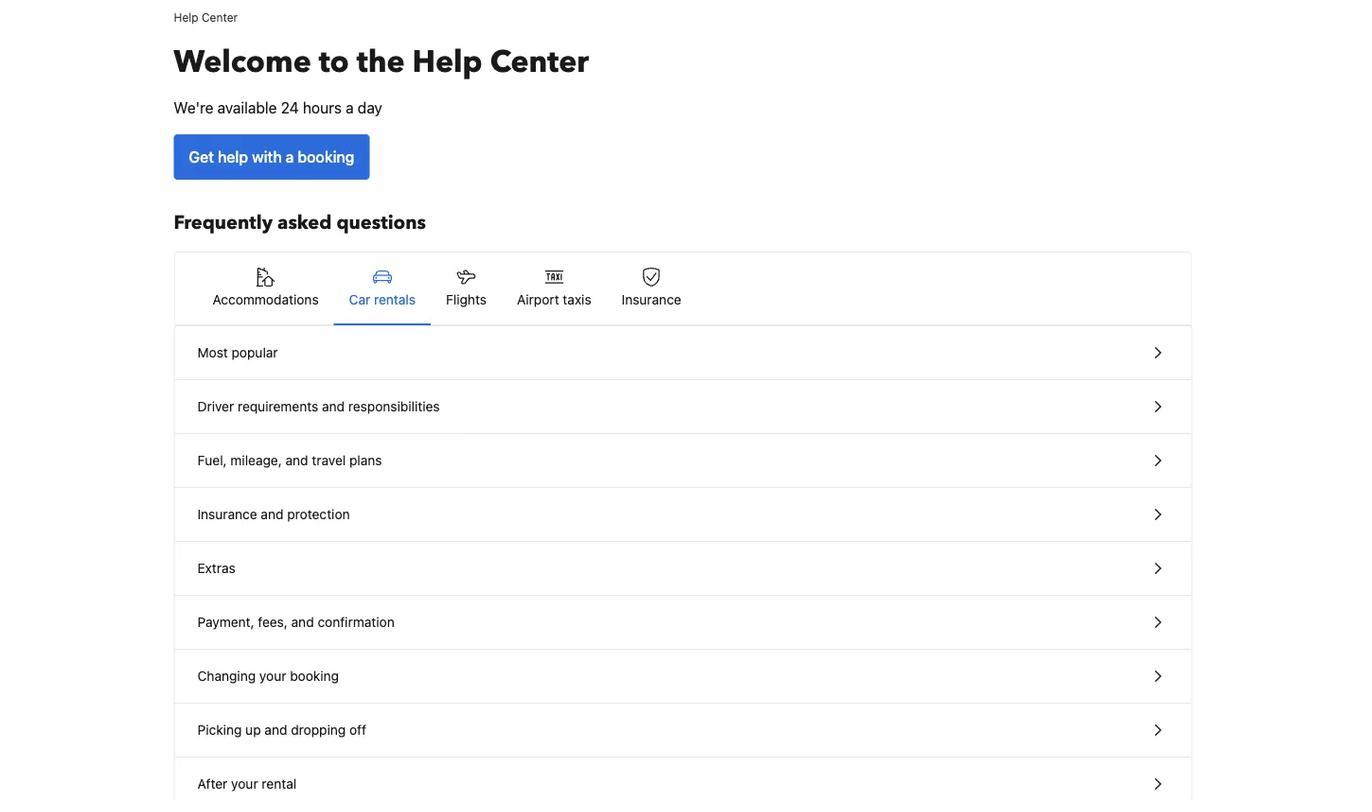 Task type: vqa. For each thing, say whether or not it's contained in the screenshot.
top genius
no



Task type: locate. For each thing, give the bounding box(es) containing it.
insurance up extras
[[197, 507, 257, 523]]

1 vertical spatial a
[[286, 148, 294, 166]]

after your rental button
[[175, 758, 1191, 802]]

0 vertical spatial help
[[174, 10, 198, 24]]

0 vertical spatial a
[[346, 99, 354, 117]]

0 vertical spatial insurance
[[622, 292, 681, 308]]

1 vertical spatial center
[[490, 42, 589, 83]]

0 horizontal spatial insurance
[[197, 507, 257, 523]]

1 horizontal spatial a
[[346, 99, 354, 117]]

1 vertical spatial booking
[[290, 669, 339, 684]]

changing
[[197, 669, 256, 684]]

your for rental
[[231, 777, 258, 792]]

car rentals button
[[334, 253, 431, 325]]

1 horizontal spatial help
[[412, 42, 483, 83]]

protection
[[287, 507, 350, 523]]

0 horizontal spatial your
[[231, 777, 258, 792]]

a right with
[[286, 148, 294, 166]]

available
[[217, 99, 277, 117]]

driver requirements and responsibilities
[[197, 399, 440, 415]]

welcome
[[174, 42, 311, 83]]

0 horizontal spatial help
[[174, 10, 198, 24]]

help up welcome
[[174, 10, 198, 24]]

booking up the dropping at the bottom of the page
[[290, 669, 339, 684]]

flights button
[[431, 253, 502, 325]]

after
[[197, 777, 228, 792]]

accommodations
[[213, 292, 319, 308]]

1 vertical spatial insurance
[[197, 507, 257, 523]]

insurance
[[622, 292, 681, 308], [197, 507, 257, 523]]

with
[[252, 148, 282, 166]]

and right up
[[264, 723, 287, 738]]

rentals
[[374, 292, 416, 308]]

and inside button
[[291, 615, 314, 631]]

your
[[259, 669, 286, 684], [231, 777, 258, 792]]

rental
[[262, 777, 296, 792]]

insurance and protection button
[[175, 489, 1191, 542]]

your right changing
[[259, 669, 286, 684]]

to
[[319, 42, 349, 83]]

and for fees,
[[291, 615, 314, 631]]

a left day
[[346, 99, 354, 117]]

frequently asked questions
[[174, 210, 426, 236]]

insurance up "most popular" button
[[622, 292, 681, 308]]

help
[[174, 10, 198, 24], [412, 42, 483, 83]]

asked
[[277, 210, 332, 236]]

a
[[346, 99, 354, 117], [286, 148, 294, 166]]

tab list
[[175, 253, 1191, 327]]

and for mileage,
[[286, 453, 308, 469]]

get help with a booking button
[[174, 134, 370, 180]]

changing your booking
[[197, 669, 339, 684]]

and for up
[[264, 723, 287, 738]]

help right the
[[412, 42, 483, 83]]

1 vertical spatial help
[[412, 42, 483, 83]]

a inside button
[[286, 148, 294, 166]]

booking
[[298, 148, 354, 166], [290, 669, 339, 684]]

plans
[[349, 453, 382, 469]]

and left protection
[[261, 507, 283, 523]]

0 vertical spatial center
[[202, 10, 238, 24]]

1 horizontal spatial your
[[259, 669, 286, 684]]

1 vertical spatial your
[[231, 777, 258, 792]]

1 horizontal spatial insurance
[[622, 292, 681, 308]]

car
[[349, 292, 370, 308]]

and
[[322, 399, 345, 415], [286, 453, 308, 469], [261, 507, 283, 523], [291, 615, 314, 631], [264, 723, 287, 738]]

your right after
[[231, 777, 258, 792]]

0 vertical spatial your
[[259, 669, 286, 684]]

picking up and dropping off
[[197, 723, 366, 738]]

0 horizontal spatial center
[[202, 10, 238, 24]]

and right 'fees,'
[[291, 615, 314, 631]]

popular
[[232, 345, 278, 361]]

flights
[[446, 292, 487, 308]]

booking down 'hours'
[[298, 148, 354, 166]]

mileage,
[[230, 453, 282, 469]]

0 horizontal spatial a
[[286, 148, 294, 166]]

and up "travel" on the left bottom of page
[[322, 399, 345, 415]]

and left "travel" on the left bottom of page
[[286, 453, 308, 469]]

we're available 24 hours a day
[[174, 99, 382, 117]]

center
[[202, 10, 238, 24], [490, 42, 589, 83]]

payment, fees, and confirmation
[[197, 615, 395, 631]]

driver
[[197, 399, 234, 415]]

picking up and dropping off button
[[175, 704, 1191, 758]]



Task type: describe. For each thing, give the bounding box(es) containing it.
airport taxis button
[[502, 253, 607, 325]]

frequently
[[174, 210, 273, 236]]

0 vertical spatial booking
[[298, 148, 354, 166]]

extras button
[[175, 542, 1191, 596]]

most popular button
[[175, 327, 1191, 381]]

hours
[[303, 99, 342, 117]]

travel
[[312, 453, 346, 469]]

we're
[[174, 99, 214, 117]]

after your rental
[[197, 777, 296, 792]]

accommodations button
[[197, 253, 334, 325]]

and for requirements
[[322, 399, 345, 415]]

most
[[197, 345, 228, 361]]

help
[[218, 148, 248, 166]]

tab list containing accommodations
[[175, 253, 1191, 327]]

extras
[[197, 561, 236, 577]]

fuel,
[[197, 453, 227, 469]]

payment, fees, and confirmation button
[[175, 596, 1191, 650]]

responsibilities
[[348, 399, 440, 415]]

get help with a booking
[[189, 148, 354, 166]]

taxis
[[563, 292, 591, 308]]

24
[[281, 99, 299, 117]]

the
[[357, 42, 405, 83]]

day
[[358, 99, 382, 117]]

changing your booking button
[[175, 650, 1191, 704]]

confirmation
[[318, 615, 395, 631]]

your for booking
[[259, 669, 286, 684]]

picking
[[197, 723, 242, 738]]

welcome to the help center
[[174, 42, 589, 83]]

get
[[189, 148, 214, 166]]

fees,
[[258, 615, 288, 631]]

off
[[349, 723, 366, 738]]

most popular
[[197, 345, 278, 361]]

insurance for insurance
[[622, 292, 681, 308]]

insurance and protection
[[197, 507, 350, 523]]

payment,
[[197, 615, 254, 631]]

car rentals
[[349, 292, 416, 308]]

questions
[[337, 210, 426, 236]]

insurance button
[[607, 253, 697, 325]]

insurance for insurance and protection
[[197, 507, 257, 523]]

1 horizontal spatial center
[[490, 42, 589, 83]]

up
[[245, 723, 261, 738]]

help center
[[174, 10, 238, 24]]

requirements
[[238, 399, 318, 415]]

driver requirements and responsibilities button
[[175, 381, 1191, 435]]

fuel, mileage, and travel plans
[[197, 453, 382, 469]]

dropping
[[291, 723, 346, 738]]

airport
[[517, 292, 559, 308]]

fuel, mileage, and travel plans button
[[175, 435, 1191, 489]]

airport taxis
[[517, 292, 591, 308]]



